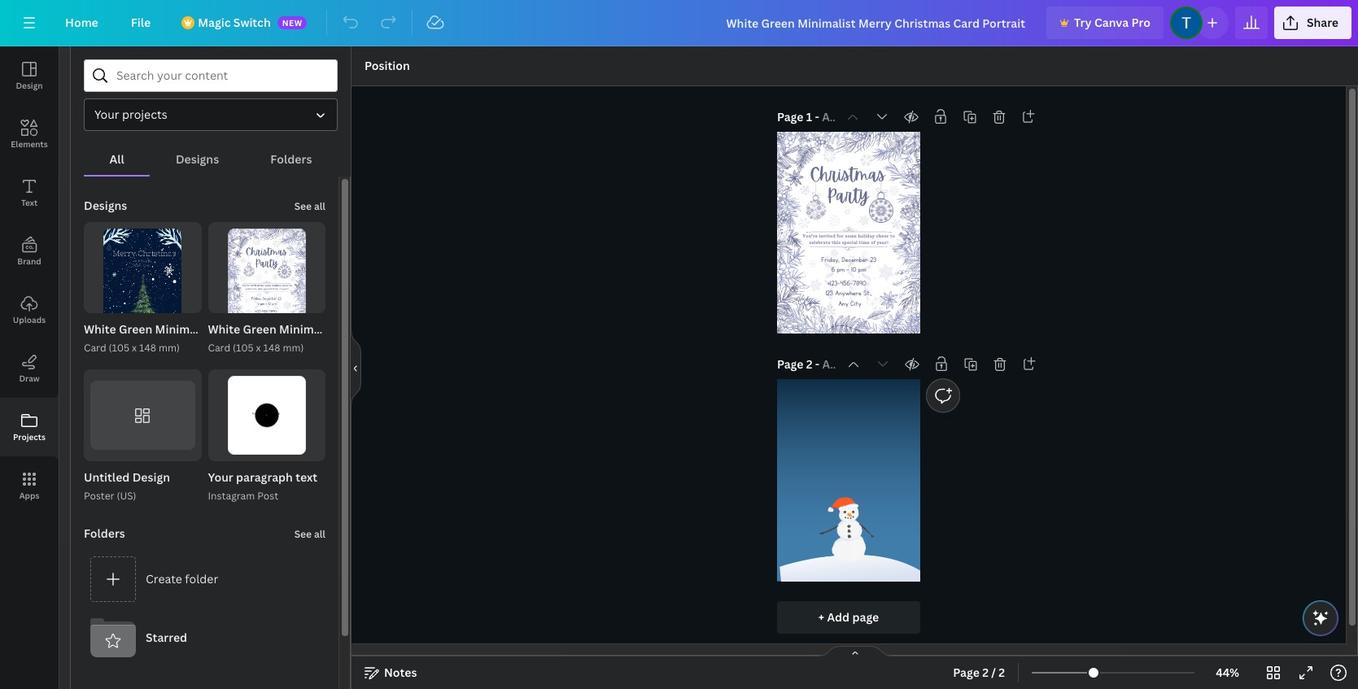 Task type: locate. For each thing, give the bounding box(es) containing it.
you're
[[802, 233, 818, 239]]

0 vertical spatial all
[[314, 199, 325, 213]]

0 vertical spatial 1 of 2 group
[[208, 222, 325, 339]]

page left /
[[953, 665, 980, 680]]

side panel tab list
[[0, 46, 59, 515]]

1 vertical spatial group
[[84, 370, 201, 461]]

see down text
[[294, 527, 312, 541]]

celebrate
[[809, 239, 830, 245]]

0 horizontal spatial (105
[[109, 341, 130, 355]]

brand
[[17, 255, 41, 267]]

page left page title text box
[[777, 109, 803, 124]]

0 horizontal spatial white green minimalist merry christmas card portrait group
[[84, 222, 201, 357]]

1 white green minimalist merry christmas card portrait group from the left
[[84, 222, 201, 357]]

+123-456-7890
[[827, 279, 866, 287]]

148
[[139, 341, 156, 355], [263, 341, 280, 355]]

1 horizontal spatial pm
[[858, 265, 866, 274]]

0 vertical spatial designs
[[176, 151, 219, 167]]

designs button
[[150, 144, 245, 175]]

Page title text field
[[822, 109, 835, 125]]

your inside your paragraph text instagram post
[[208, 469, 233, 485]]

0 vertical spatial 1 of 2
[[291, 298, 318, 310]]

see all down the folders button
[[294, 199, 325, 213]]

2
[[313, 298, 318, 310], [806, 357, 812, 372], [313, 446, 318, 457], [982, 665, 989, 680], [999, 665, 1005, 680]]

0 horizontal spatial 148
[[139, 341, 156, 355]]

of for first white green minimalist merry christmas card portrait group from right
[[298, 298, 310, 310]]

+
[[818, 609, 824, 625]]

apps
[[19, 490, 39, 501]]

card
[[84, 341, 106, 355], [208, 341, 230, 355]]

2 inside your paragraph text 'group'
[[313, 446, 318, 457]]

1 of 2 for your paragraph text 'group'
[[291, 446, 318, 457]]

2 vertical spatial 1
[[291, 446, 296, 457]]

designs
[[176, 151, 219, 167], [84, 198, 127, 213]]

- left '10'
[[847, 265, 849, 274]]

all
[[314, 199, 325, 213], [314, 527, 325, 541]]

1 1 of 2 group from the top
[[208, 222, 325, 339]]

- left page title text field
[[815, 357, 820, 372]]

1 see all button from the top
[[293, 190, 327, 222]]

try
[[1074, 15, 1092, 30]]

1 vertical spatial design
[[132, 469, 170, 485]]

148 for first white green minimalist merry christmas card portrait group from right
[[263, 341, 280, 355]]

1 card (105 x 148 mm) from the left
[[84, 341, 180, 355]]

1 inside white green minimalist merry christmas card portrait group
[[291, 298, 296, 310]]

all down the folders button
[[314, 199, 325, 213]]

page 2 / 2 button
[[947, 660, 1011, 686]]

0 vertical spatial group
[[84, 222, 201, 339]]

1 vertical spatial see all button
[[293, 517, 327, 550]]

1 vertical spatial designs
[[84, 198, 127, 213]]

0 vertical spatial 1
[[806, 109, 812, 124]]

your up the instagram
[[208, 469, 233, 485]]

christmas (new year) element image
[[869, 188, 893, 223], [805, 192, 826, 220]]

design up elements button
[[16, 80, 43, 91]]

post
[[257, 489, 278, 503]]

mm) for first white green minimalist merry christmas card portrait group from right
[[283, 341, 304, 355]]

magic switch
[[198, 15, 271, 30]]

1 vertical spatial -
[[847, 265, 849, 274]]

2 see all from the top
[[294, 527, 325, 541]]

2 vertical spatial -
[[815, 357, 820, 372]]

1 all from the top
[[314, 199, 325, 213]]

1 horizontal spatial folders
[[270, 151, 312, 167]]

white green minimalist merry christmas card portrait group
[[84, 222, 201, 357], [208, 222, 325, 357]]

2 1 of 2 group from the top
[[208, 370, 325, 461]]

1 for first white green minimalist merry christmas card portrait group from right
[[291, 298, 296, 310]]

0 vertical spatial see
[[294, 199, 312, 213]]

position
[[365, 58, 410, 73]]

2 1 of 2 from the top
[[291, 446, 318, 457]]

0 vertical spatial of
[[871, 239, 875, 245]]

2 see from the top
[[294, 527, 312, 541]]

your
[[94, 107, 119, 122], [208, 469, 233, 485]]

try canva pro
[[1074, 15, 1150, 30]]

0 vertical spatial see all
[[294, 199, 325, 213]]

1 horizontal spatial designs
[[176, 151, 219, 167]]

1 horizontal spatial 148
[[263, 341, 280, 355]]

1 mm) from the left
[[159, 341, 180, 355]]

0 vertical spatial see all button
[[293, 190, 327, 222]]

designs down select ownership filter button
[[176, 151, 219, 167]]

1 of 2 inside white green minimalist merry christmas card portrait group
[[291, 298, 318, 310]]

1 card from the left
[[84, 341, 106, 355]]

friday,
[[821, 256, 840, 264]]

6
[[831, 265, 835, 274]]

folders button
[[245, 144, 338, 175]]

x
[[132, 341, 137, 355], [256, 341, 261, 355]]

page
[[777, 109, 803, 124], [777, 357, 803, 372], [953, 665, 980, 680]]

anywhere
[[835, 289, 861, 297]]

(105 for first white green minimalist merry christmas card portrait group from right
[[233, 341, 254, 355]]

1 vertical spatial of
[[298, 298, 310, 310]]

holiday
[[858, 233, 875, 239]]

1 of 2 group for first white green minimalist merry christmas card portrait group from right
[[208, 222, 325, 339]]

1 vertical spatial folders
[[84, 525, 125, 541]]

canva
[[1094, 15, 1129, 30]]

- for page 1 -
[[815, 109, 819, 124]]

1 see from the top
[[294, 199, 312, 213]]

0 horizontal spatial x
[[132, 341, 137, 355]]

1 vertical spatial your
[[208, 469, 233, 485]]

group for second white green minimalist merry christmas card portrait group from the right
[[84, 222, 201, 339]]

christmas (new year) element image up you're
[[805, 192, 826, 220]]

1 horizontal spatial card
[[208, 341, 230, 355]]

your for your paragraph text instagram post
[[208, 469, 233, 485]]

all
[[110, 151, 124, 167]]

-
[[815, 109, 819, 124], [847, 265, 849, 274], [815, 357, 820, 372]]

position button
[[358, 53, 416, 79]]

1 horizontal spatial card (105 x 148 mm)
[[208, 341, 304, 355]]

folder
[[185, 571, 218, 586]]

of inside white green minimalist merry christmas card portrait group
[[298, 298, 310, 310]]

page 2 / 2
[[953, 665, 1005, 680]]

card for second white green minimalist merry christmas card portrait group from the right
[[84, 341, 106, 355]]

1 148 from the left
[[139, 341, 156, 355]]

uploads
[[13, 314, 46, 325]]

christmas (new year) element image up cheer
[[869, 188, 893, 223]]

2 vertical spatial of
[[298, 446, 310, 457]]

1 vertical spatial 1 of 2 group
[[208, 370, 325, 461]]

card (105 x 148 mm) for second white green minimalist merry christmas card portrait group from the right
[[84, 341, 180, 355]]

0 vertical spatial your
[[94, 107, 119, 122]]

1 inside your paragraph text 'group'
[[291, 446, 296, 457]]

7890
[[853, 279, 866, 287]]

see all
[[294, 199, 325, 213], [294, 527, 325, 541]]

all down text
[[314, 527, 325, 541]]

1 pm from the left
[[837, 265, 845, 274]]

1 horizontal spatial x
[[256, 341, 261, 355]]

2 white green minimalist merry christmas card portrait group from the left
[[208, 222, 325, 357]]

see all button for folders
[[293, 517, 327, 550]]

1 horizontal spatial (105
[[233, 341, 254, 355]]

your projects
[[94, 107, 167, 122]]

/
[[991, 665, 996, 680]]

Search your content search field
[[116, 60, 327, 91]]

2 all from the top
[[314, 527, 325, 541]]

see all button down the folders button
[[293, 190, 327, 222]]

of inside you're invited for some holiday cheer to celebrate this special time of year!
[[871, 239, 875, 245]]

0 horizontal spatial card
[[84, 341, 106, 355]]

0 horizontal spatial folders
[[84, 525, 125, 541]]

1 vertical spatial 1 of 2
[[291, 446, 318, 457]]

see all for designs
[[294, 199, 325, 213]]

projects button
[[0, 398, 59, 456]]

2 card (105 x 148 mm) from the left
[[208, 341, 304, 355]]

1 of 2 group for your paragraph text 'group'
[[208, 370, 325, 461]]

2 (105 from the left
[[233, 341, 254, 355]]

1 horizontal spatial design
[[132, 469, 170, 485]]

1 horizontal spatial white green minimalist merry christmas card portrait group
[[208, 222, 325, 357]]

2 vertical spatial page
[[953, 665, 980, 680]]

untitled design group
[[84, 370, 201, 504]]

1 vertical spatial page
[[777, 357, 803, 372]]

see all for folders
[[294, 527, 325, 541]]

group
[[84, 222, 201, 339], [84, 370, 201, 461]]

page for page 2
[[777, 357, 803, 372]]

1
[[806, 109, 812, 124], [291, 298, 296, 310], [291, 446, 296, 457]]

1 (105 from the left
[[109, 341, 130, 355]]

1 horizontal spatial your
[[208, 469, 233, 485]]

your inside select ownership filter button
[[94, 107, 119, 122]]

- for page 2 -
[[815, 357, 820, 372]]

page for page 1
[[777, 109, 803, 124]]

of inside your paragraph text 'group'
[[298, 446, 310, 457]]

add
[[827, 609, 850, 625]]

0 vertical spatial folders
[[270, 151, 312, 167]]

1 vertical spatial see
[[294, 527, 312, 541]]

123 anywhere st., any city
[[826, 289, 872, 308]]

0 horizontal spatial design
[[16, 80, 43, 91]]

all for folders
[[314, 527, 325, 541]]

1 group from the top
[[84, 222, 201, 339]]

file
[[131, 15, 151, 30]]

1 1 of 2 from the top
[[291, 298, 318, 310]]

file button
[[118, 7, 164, 39]]

1 see all from the top
[[294, 199, 325, 213]]

0 horizontal spatial card (105 x 148 mm)
[[84, 341, 180, 355]]

0 horizontal spatial your
[[94, 107, 119, 122]]

page left page title text field
[[777, 357, 803, 372]]

2 pm from the left
[[858, 265, 866, 274]]

x for second white green minimalist merry christmas card portrait group from the right
[[132, 341, 137, 355]]

1 of 2 inside your paragraph text 'group'
[[291, 446, 318, 457]]

your left projects
[[94, 107, 119, 122]]

123
[[826, 289, 833, 297]]

of
[[871, 239, 875, 245], [298, 298, 310, 310], [298, 446, 310, 457]]

0 horizontal spatial mm)
[[159, 341, 180, 355]]

1 of 2 group
[[208, 222, 325, 339], [208, 370, 325, 461]]

see down the folders button
[[294, 199, 312, 213]]

(105
[[109, 341, 130, 355], [233, 341, 254, 355]]

text button
[[0, 164, 59, 222]]

1 x from the left
[[132, 341, 137, 355]]

starred button
[[84, 608, 325, 667]]

designs inside designs "button"
[[176, 151, 219, 167]]

try canva pro button
[[1046, 7, 1163, 39]]

see
[[294, 199, 312, 213], [294, 527, 312, 541]]

0 vertical spatial design
[[16, 80, 43, 91]]

1 horizontal spatial mm)
[[283, 341, 304, 355]]

2 x from the left
[[256, 341, 261, 355]]

pm right 6
[[837, 265, 845, 274]]

0 vertical spatial -
[[815, 109, 819, 124]]

designs down all button
[[84, 198, 127, 213]]

- left page title text box
[[815, 109, 819, 124]]

create folder
[[146, 571, 218, 586]]

2 card from the left
[[208, 341, 230, 355]]

1 vertical spatial all
[[314, 527, 325, 541]]

0 horizontal spatial pm
[[837, 265, 845, 274]]

snowflake icon image
[[819, 145, 840, 166], [858, 151, 875, 169], [863, 180, 873, 190], [798, 183, 812, 198], [887, 183, 901, 198], [843, 207, 852, 216], [826, 212, 843, 229], [858, 214, 870, 227], [796, 215, 812, 232], [889, 217, 904, 232], [901, 246, 919, 266], [829, 248, 840, 258], [860, 249, 869, 258], [806, 258, 819, 270], [875, 262, 897, 283], [806, 276, 824, 294], [867, 293, 889, 315], [820, 302, 839, 321]]

mm)
[[159, 341, 180, 355], [283, 341, 304, 355]]

1 vertical spatial 1
[[291, 298, 296, 310]]

1 horizontal spatial christmas (new year) element image
[[869, 188, 893, 223]]

2 group from the top
[[84, 370, 201, 461]]

see all down text
[[294, 527, 325, 541]]

design
[[16, 80, 43, 91], [132, 469, 170, 485]]

see all button
[[293, 190, 327, 222], [293, 517, 327, 550]]

pm right '10'
[[858, 265, 866, 274]]

year!
[[877, 239, 888, 245]]

2 mm) from the left
[[283, 341, 304, 355]]

2 see all button from the top
[[293, 517, 327, 550]]

- inside friday, december 23 6 pm - 10 pm
[[847, 265, 849, 274]]

0 vertical spatial page
[[777, 109, 803, 124]]

card (105 x 148 mm)
[[84, 341, 180, 355], [208, 341, 304, 355]]

1 vertical spatial see all
[[294, 527, 325, 541]]

2 148 from the left
[[263, 341, 280, 355]]

elements button
[[0, 105, 59, 164]]

see all button down text
[[293, 517, 327, 550]]

design up (us)
[[132, 469, 170, 485]]



Task type: describe. For each thing, give the bounding box(es) containing it.
party serpentine icon image
[[812, 236, 883, 313]]

folders inside button
[[270, 151, 312, 167]]

1 for your paragraph text 'group'
[[291, 446, 296, 457]]

page
[[852, 609, 879, 625]]

elements
[[11, 138, 48, 150]]

page 1 -
[[777, 109, 822, 124]]

you're invited for some holiday cheer to celebrate this special time of year!
[[802, 233, 895, 245]]

of for your paragraph text 'group'
[[298, 446, 310, 457]]

create folder button
[[84, 550, 325, 608]]

magic
[[198, 15, 231, 30]]

+123-
[[827, 279, 840, 287]]

city
[[850, 300, 861, 308]]

paragraph
[[236, 469, 293, 485]]

10
[[851, 265, 856, 274]]

pro
[[1131, 15, 1150, 30]]

christmas party
[[810, 164, 885, 206]]

to
[[890, 233, 895, 239]]

some
[[845, 233, 857, 239]]

draw
[[19, 373, 40, 384]]

design inside 'button'
[[16, 80, 43, 91]]

see all button for designs
[[293, 190, 327, 222]]

44% button
[[1201, 660, 1254, 686]]

(105 for second white green minimalist merry christmas card portrait group from the right
[[109, 341, 130, 355]]

new
[[282, 17, 303, 28]]

cheer
[[876, 233, 889, 239]]

create
[[146, 571, 182, 586]]

hide image
[[351, 329, 361, 407]]

projects
[[122, 107, 167, 122]]

december
[[842, 256, 868, 264]]

untitled design poster (us)
[[84, 469, 170, 503]]

design inside untitled design poster (us)
[[132, 469, 170, 485]]

your paragraph text group
[[208, 370, 325, 504]]

starred
[[146, 630, 187, 645]]

home
[[65, 15, 98, 30]]

design button
[[0, 46, 59, 105]]

148 for second white green minimalist merry christmas card portrait group from the right
[[139, 341, 156, 355]]

0 horizontal spatial designs
[[84, 198, 127, 213]]

text
[[21, 197, 38, 208]]

+ add page button
[[777, 601, 920, 634]]

see for folders
[[294, 527, 312, 541]]

1 of 2 for first white green minimalist merry christmas card portrait group from right
[[291, 298, 318, 310]]

brand button
[[0, 222, 59, 281]]

share
[[1307, 15, 1339, 30]]

any
[[838, 300, 848, 308]]

projects
[[13, 431, 46, 443]]

+ add page
[[818, 609, 879, 625]]

instagram
[[208, 489, 255, 503]]

main menu bar
[[0, 0, 1358, 46]]

23
[[870, 256, 876, 264]]

all button
[[84, 144, 150, 175]]

card for first white green minimalist merry christmas card portrait group from right
[[208, 341, 230, 355]]

(us)
[[117, 489, 136, 503]]

your for your projects
[[94, 107, 119, 122]]

x for first white green minimalist merry christmas card portrait group from right
[[256, 341, 261, 355]]

notes
[[384, 665, 417, 680]]

44%
[[1216, 665, 1239, 680]]

page inside "button"
[[953, 665, 980, 680]]

st.,
[[863, 289, 872, 297]]

mm) for second white green minimalist merry christmas card portrait group from the right
[[159, 341, 180, 355]]

invited
[[819, 233, 835, 239]]

card (105 x 148 mm) for first white green minimalist merry christmas card portrait group from right
[[208, 341, 304, 355]]

special
[[842, 239, 858, 245]]

for
[[837, 233, 844, 239]]

party
[[826, 185, 868, 206]]

untitled
[[84, 469, 130, 485]]

page 2 -
[[777, 357, 822, 372]]

show pages image
[[816, 645, 894, 658]]

0 horizontal spatial christmas (new year) element image
[[805, 192, 826, 220]]

draw button
[[0, 339, 59, 398]]

christmas
[[810, 164, 885, 185]]

text
[[296, 469, 317, 485]]

your paragraph text instagram post
[[208, 469, 317, 503]]

Design title text field
[[713, 7, 1040, 39]]

home link
[[52, 7, 111, 39]]

all for designs
[[314, 199, 325, 213]]

switch
[[233, 15, 271, 30]]

poster
[[84, 489, 114, 503]]

456-
[[840, 279, 853, 287]]

uploads button
[[0, 281, 59, 339]]

2 inside white green minimalist merry christmas card portrait group
[[313, 298, 318, 310]]

apps button
[[0, 456, 59, 515]]

notes button
[[358, 660, 423, 686]]

Page title text field
[[822, 357, 835, 373]]

time
[[859, 239, 869, 245]]

group for untitled design group
[[84, 370, 201, 461]]

friday, december 23 6 pm - 10 pm
[[821, 256, 876, 274]]

share button
[[1274, 7, 1352, 39]]

this
[[832, 239, 841, 245]]

Select ownership filter button
[[84, 98, 338, 131]]

see for designs
[[294, 199, 312, 213]]



Task type: vqa. For each thing, say whether or not it's contained in the screenshot.
the right THE INTRODUCTION
no



